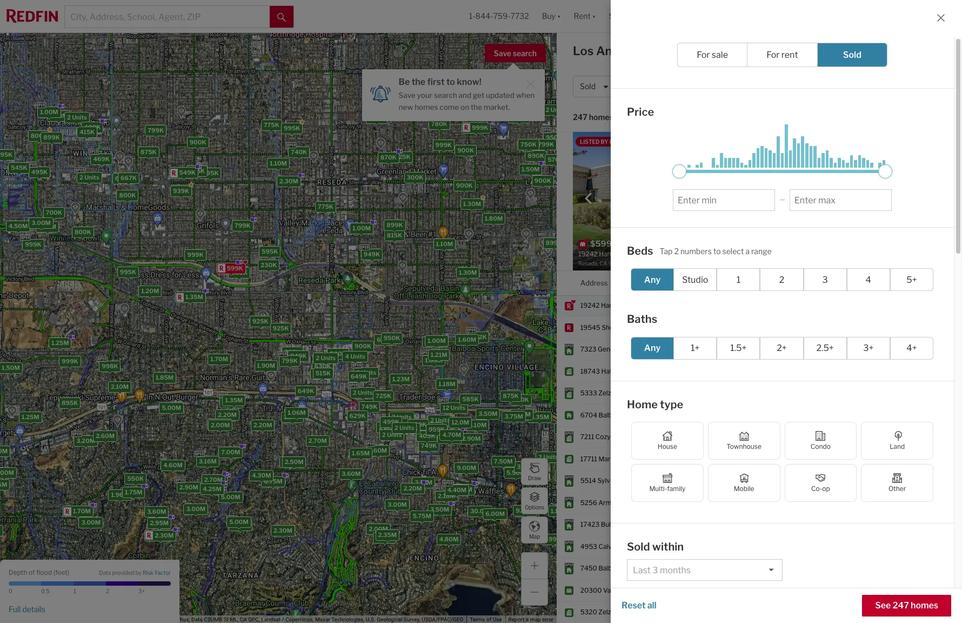 Task type: locate. For each thing, give the bounding box(es) containing it.
2 vn from the top
[[647, 564, 656, 572]]

950k up 1.23m
[[384, 334, 400, 342]]

by left risk
[[136, 570, 142, 576]]

price button up :
[[621, 76, 667, 97]]

0 vertical spatial price button
[[621, 76, 667, 97]]

4 days up see 247 homes
[[893, 586, 913, 594]]

0 vertical spatial 2.70m
[[309, 437, 327, 444]]

Co-op checkbox
[[785, 464, 857, 502]]

925k up 1.90m
[[253, 317, 269, 325]]

415k
[[80, 128, 95, 135]]

depth
[[9, 568, 27, 576]]

any for 1+
[[645, 343, 661, 353]]

99k
[[558, 106, 570, 113]]

/ right landsat
[[282, 617, 284, 623]]

tap
[[660, 246, 673, 256]]

beds for beds / baths
[[749, 82, 767, 91]]

home type inside button
[[678, 82, 717, 91]]

Any radio
[[631, 337, 675, 359]]

blvd
[[621, 564, 635, 572]]

Enter min text field
[[678, 195, 771, 205]]

1 horizontal spatial 875k
[[503, 392, 519, 400]]

/ down for rent
[[769, 82, 771, 91]]

beds left the tap on the top right
[[627, 244, 654, 257]]

©2023 right data
[[60, 617, 76, 623]]

1 vertical spatial redfin
[[904, 278, 925, 287]]

baths button
[[787, 271, 807, 295]]

0 horizontal spatial map
[[36, 617, 47, 623]]

4 days right see
[[893, 608, 913, 616]]

ave inside 5333 zelzah ave #205 link
[[620, 389, 632, 397]]

2 airbus, from the left
[[174, 617, 190, 623]]

749k
[[362, 403, 378, 411], [425, 424, 441, 431], [421, 442, 437, 449]]

1 vertical spatial 775k
[[318, 203, 334, 210]]

#3
[[632, 301, 640, 310]]

2 units up 415k
[[67, 114, 87, 121]]

26 up 1 day
[[893, 477, 901, 485]]

vn - van nuys for 6704 balboa ave
[[647, 411, 690, 419]]

encino for #102
[[647, 608, 668, 616]]

1 horizontal spatial sold
[[627, 540, 650, 553]]

1 horizontal spatial 775k
[[318, 203, 334, 210]]

0 vertical spatial 26
[[893, 455, 901, 463]]

0 vertical spatial 649k
[[377, 335, 394, 343]]

ave for 5320 zelzah ave #102 encino
[[620, 608, 632, 616]]

hrs up day
[[903, 477, 913, 485]]

1.18m
[[439, 380, 456, 388]]

5 for 5
[[760, 499, 764, 507]]

2 vn - van nuys from the top
[[647, 564, 690, 572]]

1 horizontal spatial 1.35m
[[225, 396, 243, 404]]

use
[[493, 617, 502, 623]]

of left flood
[[29, 568, 35, 576]]

days up enter max text box
[[825, 186, 840, 194]]

7.50m
[[494, 457, 513, 465]]

redfin right $/sq.ft.
[[904, 278, 925, 287]]

City, Address, School, Agent, ZIP search field
[[65, 6, 270, 28]]

1.96m
[[111, 491, 129, 499]]

on redfin button
[[893, 271, 925, 295]]

recommended
[[646, 113, 701, 122]]

1 horizontal spatial 5
[[820, 186, 824, 194]]

26 hrs for $514
[[893, 477, 913, 485]]

error
[[543, 617, 554, 623]]

0 vertical spatial by
[[813, 141, 821, 149]]

2 26 hrs from the top
[[893, 477, 913, 485]]

data left provided
[[99, 570, 111, 576]]

any inside option
[[645, 275, 661, 285]]

previous button image
[[584, 193, 594, 204]]

1 horizontal spatial 595k
[[262, 247, 278, 255]]

1 checkbox
[[717, 268, 761, 291]]

ave left #50
[[627, 433, 639, 441]]

2 2.50m from the left
[[283, 458, 301, 465]]

1 vertical spatial the
[[471, 103, 483, 111]]

flood
[[36, 568, 52, 576]]

12.0m
[[452, 418, 470, 426]]

4 checkbox
[[847, 268, 891, 291]]

1 ©2023 from the left
[[60, 617, 76, 623]]

1+
[[691, 343, 700, 353]]

balboa inside 6704 balboa ave link
[[599, 411, 620, 419]]

4+ radio
[[891, 337, 934, 359]]

#205
[[633, 389, 650, 397]]

ave for 6704 balboa ave
[[621, 411, 633, 419]]

1 26 hrs from the top
[[893, 455, 913, 463]]

listed
[[580, 138, 600, 145]]

on
[[461, 103, 470, 111]]

0 horizontal spatial save
[[399, 91, 416, 100]]

0 vertical spatial 3+
[[864, 343, 874, 353]]

ave for 5514 sylvia ave
[[617, 477, 629, 485]]

balboa for 6704
[[599, 411, 620, 419]]

400k
[[84, 123, 101, 130]]

hrs
[[902, 433, 912, 441], [903, 455, 913, 463], [903, 477, 913, 485]]

price button down the "numbers"
[[697, 271, 714, 295]]

winnetka up house
[[666, 433, 695, 441]]

1 inside checkbox
[[737, 275, 741, 285]]

1 vertical spatial 1.25m
[[22, 413, 39, 421]]

sold for sold option
[[844, 50, 862, 60]]

balboa inside 7450 balboa blvd link
[[599, 564, 620, 572]]

redfin up poladian
[[822, 141, 846, 149]]

0 vertical spatial 949k
[[364, 250, 380, 258]]

sold inside option
[[844, 50, 862, 60]]

baths down for rent
[[773, 82, 794, 91]]

land
[[890, 442, 906, 451]]

2.30m down 740k
[[280, 177, 299, 185]]

tar up whll
[[647, 477, 660, 485]]

landsat
[[261, 617, 281, 623]]

0 vertical spatial on redfin
[[769, 186, 799, 194]]

2 tar from the top
[[647, 542, 660, 551]]

5514
[[581, 477, 597, 485]]

0 vertical spatial 1.30m
[[463, 200, 481, 207]]

#7
[[637, 367, 645, 375]]

for inside checkbox
[[767, 50, 780, 60]]

0 vertical spatial 950k
[[546, 133, 563, 141]]

599k
[[227, 264, 243, 272]]

day
[[897, 499, 908, 507]]

hrs down land
[[903, 455, 913, 463]]

1 van from the top
[[662, 411, 673, 419]]

google image
[[3, 609, 38, 623]]

1 for from the left
[[697, 50, 710, 60]]

home type down the for sale
[[678, 82, 717, 91]]

1 nuys from the top
[[675, 411, 690, 419]]

- for 19545 sherman way #31
[[661, 323, 664, 332]]

5 up $380/month
[[820, 186, 824, 194]]

favorite this home image
[[938, 583, 951, 596], [938, 605, 951, 618]]

1 vertical spatial 895k
[[62, 399, 78, 407]]

the right be
[[412, 77, 426, 87]]

2 vertical spatial beds
[[760, 278, 777, 287]]

1 vertical spatial 1.10m
[[436, 240, 453, 247]]

2+
[[777, 343, 787, 353]]

save for save your search and get updated when new homes come on the market.
[[399, 91, 416, 100]]

st right bullock
[[625, 521, 632, 529]]

1 vertical spatial 749k
[[425, 424, 441, 431]]

2 checkbox
[[761, 268, 804, 291]]

van down within
[[662, 564, 673, 572]]

17711 margate st #311 link
[[581, 455, 648, 464]]

vn down the sold within
[[647, 564, 656, 572]]

any down res at the bottom right
[[645, 343, 661, 353]]

1 vertical spatial beds
[[627, 244, 654, 257]]

data
[[99, 570, 111, 576], [192, 617, 203, 623]]

van up house checkbox
[[662, 411, 673, 419]]

2+ radio
[[761, 337, 804, 359]]

hatteras
[[602, 367, 628, 375]]

all
[[648, 600, 657, 611]]

2 vertical spatial balboa
[[599, 564, 620, 572]]

3+ left "14"
[[864, 343, 874, 353]]

ave
[[625, 345, 637, 353], [620, 389, 632, 397], [621, 411, 633, 419], [627, 433, 639, 441], [617, 477, 629, 485], [619, 542, 631, 551], [620, 608, 632, 616]]

$479
[[859, 433, 875, 441]]

on redfin up —
[[769, 186, 799, 194]]

570k
[[548, 155, 564, 163]]

2 inside option
[[780, 275, 785, 285]]

For sale checkbox
[[678, 43, 748, 67]]

balboa right 6704
[[599, 411, 620, 419]]

$360
[[859, 608, 876, 616]]

2.00m
[[210, 420, 229, 428], [211, 421, 230, 429], [369, 525, 388, 533]]

redfin inside listed by redfin arto poladian
[[822, 141, 846, 149]]

submit search image
[[277, 13, 286, 21]]

3 right 'baths' button
[[823, 275, 829, 285]]

search
[[513, 49, 537, 58], [434, 91, 457, 100]]

Multi-family checkbox
[[632, 464, 704, 502]]

0 horizontal spatial 2.90m
[[180, 483, 198, 491]]

1 vn from the top
[[647, 411, 656, 419]]

beds for beds button
[[760, 278, 777, 287]]

3.50m down 2.18m
[[431, 505, 450, 513]]

search down 7732
[[513, 49, 537, 58]]

1 horizontal spatial 649k
[[351, 372, 367, 380]]

0 vertical spatial hrs
[[902, 433, 912, 441]]

0 horizontal spatial 3.50m
[[431, 505, 450, 513]]

670k
[[426, 434, 442, 442]]

2 units left 849k
[[379, 423, 399, 431]]

0 vertical spatial vn - van nuys
[[647, 411, 690, 419]]

5333 zelzah ave #205
[[581, 389, 650, 397]]

1 horizontal spatial on redfin
[[893, 278, 925, 287]]

1 vertical spatial vn
[[647, 564, 656, 572]]

1 vertical spatial 1.70m
[[73, 507, 91, 515]]

units up 3.58m
[[544, 453, 559, 460]]

1.5+ radio
[[717, 337, 761, 359]]

to inside dialog
[[447, 77, 455, 87]]

1 horizontal spatial 950k
[[546, 133, 563, 141]]

ave for 7323 genesta ave
[[625, 345, 637, 353]]

5.00m
[[162, 404, 181, 411], [440, 431, 459, 438], [221, 493, 240, 501], [229, 518, 249, 526]]

0 vertical spatial favorite this home image
[[938, 583, 951, 596]]

unfavorite this home image
[[768, 251, 781, 264]]

any
[[645, 275, 661, 285], [645, 343, 661, 353]]

4 inside map region
[[345, 352, 349, 360]]

1 horizontal spatial 1.25m
[[51, 339, 69, 346]]

options button
[[521, 487, 548, 514]]

2 encino from the top
[[647, 521, 668, 529]]

redfin inside button
[[904, 278, 925, 287]]

tar - tarzana for 4953 calvin ave
[[647, 542, 689, 551]]

3.75m
[[505, 412, 523, 420]]

5+
[[907, 275, 918, 285]]

2.35m
[[378, 531, 397, 539]]

1.37m
[[284, 413, 301, 421]]

ave up 7211 cozycroft ave #50
[[621, 411, 633, 419]]

units left 725k
[[358, 388, 373, 396]]

ave inside 6704 balboa ave link
[[621, 411, 633, 419]]

1 horizontal spatial by
[[813, 141, 821, 149]]

1 vertical spatial tarzana
[[665, 542, 689, 551]]

0 horizontal spatial 925k
[[253, 317, 269, 325]]

vn - van nuys up house checkbox
[[647, 411, 690, 419]]

1 horizontal spatial to
[[714, 246, 721, 256]]

1 horizontal spatial on
[[893, 278, 902, 287]]

any inside radio
[[645, 343, 661, 353]]

tar - tarzana up whll
[[647, 477, 689, 485]]

649k down 738k on the left of page
[[298, 387, 314, 394]]

ave left '#102'
[[620, 608, 632, 616]]

- right win
[[662, 433, 664, 441]]

3 encino from the top
[[647, 608, 668, 616]]

lot
[[867, 186, 877, 194]]

ave right genesta in the right bottom of the page
[[625, 345, 637, 353]]

2 van from the top
[[662, 564, 673, 572]]

vn for 7450 balboa blvd
[[647, 564, 656, 572]]

the inside save your search and get updated when new homes come on the market.
[[471, 103, 483, 111]]

2.30m down 2.95m
[[155, 531, 174, 539]]

Land checkbox
[[862, 422, 934, 460]]

649k up 1.23m
[[377, 335, 394, 343]]

665k
[[115, 174, 132, 182]]

whll
[[647, 499, 666, 507]]

map inside button
[[529, 533, 540, 540]]

save inside save your search and get updated when new homes come on the market.
[[399, 91, 416, 100]]

738k
[[313, 370, 329, 377]]

1 vertical spatial 595k
[[262, 247, 278, 255]]

1 vertical spatial 1.85m
[[156, 373, 174, 381]]

tarzana for 4953 calvin ave
[[665, 542, 689, 551]]

1 vertical spatial encino
[[647, 521, 668, 529]]

encino down house
[[647, 455, 668, 463]]

ave inside 5514 sylvia ave link
[[617, 477, 629, 485]]

1.35m up 7.00m
[[225, 396, 243, 404]]

959k
[[429, 425, 445, 433]]

for sale
[[697, 50, 729, 60]]

of left use
[[487, 617, 492, 623]]

0 horizontal spatial type
[[660, 398, 684, 411]]

2 ©2023 from the left
[[117, 617, 133, 623]]

1 horizontal spatial 1.60m
[[458, 336, 477, 343]]

0 vertical spatial 2.90m
[[462, 434, 481, 442]]

balboa for 7450
[[599, 564, 620, 572]]

5+ checkbox
[[891, 268, 934, 291]]

0 horizontal spatial data
[[99, 570, 111, 576]]

972k
[[471, 333, 487, 341]]

save inside button
[[494, 49, 512, 58]]

0 horizontal spatial search
[[434, 91, 457, 100]]

- right whll
[[668, 499, 670, 507]]

1 vn - van nuys from the top
[[647, 411, 690, 419]]

1 favorite this home image from the top
[[938, 583, 951, 596]]

Studio checkbox
[[674, 268, 717, 291]]

map for map
[[529, 533, 540, 540]]

2 nuys from the top
[[675, 564, 690, 572]]

0 horizontal spatial home
[[627, 398, 658, 411]]

1 right the '0.5'
[[74, 588, 76, 594]]

for inside 'checkbox'
[[697, 50, 710, 60]]

ave left #205
[[620, 389, 632, 397]]

option group
[[678, 43, 888, 67], [631, 268, 934, 291], [631, 337, 934, 359], [632, 422, 934, 502]]

ave for 4953 calvin ave
[[619, 542, 631, 551]]

0 vertical spatial nuys
[[675, 411, 690, 419]]

a left map
[[526, 617, 529, 623]]

zelzah right 5320
[[599, 608, 619, 616]]

0 vertical spatial search
[[513, 49, 537, 58]]

2 tar - tarzana from the top
[[647, 542, 689, 551]]

5514 sylvia ave link
[[581, 477, 637, 486]]

nuys up win - winnetka $495,000 on the right bottom of page
[[675, 411, 690, 419]]

any for studio
[[645, 275, 661, 285]]

0 vertical spatial 895k
[[0, 151, 12, 158]]

4
[[866, 275, 872, 285], [345, 352, 349, 360], [787, 499, 792, 507], [760, 586, 764, 594], [893, 586, 897, 594], [893, 608, 897, 616]]

ave inside the '7211 cozycroft ave #50' "link"
[[627, 433, 639, 441]]

0 vertical spatial zelzah
[[599, 389, 619, 397]]

van
[[662, 411, 673, 419], [662, 564, 673, 572]]

tar down whll
[[647, 542, 660, 551]]

see 247 homes button
[[863, 595, 952, 617]]

1,907
[[815, 586, 832, 594]]

2 units left the 247 homes
[[546, 105, 566, 113]]

by
[[601, 138, 609, 145]]

address
[[581, 278, 608, 287]]

favorite button checkbox
[[739, 135, 757, 153]]

sold within
[[627, 540, 684, 553]]

2 26 from the top
[[893, 477, 901, 485]]

- down the sold within
[[658, 564, 660, 572]]

of for depth
[[29, 568, 35, 576]]

rent
[[782, 50, 799, 60]]

0 vertical spatial 3.60m
[[342, 470, 361, 477]]

1 vertical spatial favorite this home image
[[938, 605, 951, 618]]

1 tarzana from the top
[[665, 477, 689, 485]]

0 vertical spatial tar - tarzana
[[647, 477, 689, 485]]

2.5+ radio
[[804, 337, 847, 359]]

1 vertical spatial on redfin
[[893, 278, 925, 287]]

300k right 499k at the left
[[401, 424, 418, 432]]

- left the family
[[661, 477, 664, 485]]

5 for 5 days
[[820, 186, 824, 194]]

units up 3 units
[[351, 352, 366, 360]]

3+ down risk
[[138, 588, 145, 594]]

townhouse
[[727, 442, 762, 451]]

649k down 4 units
[[351, 372, 367, 380]]

1 vertical spatial 4 days
[[893, 608, 913, 616]]

for left for
[[697, 50, 710, 60]]

beds
[[749, 82, 767, 91], [627, 244, 654, 257], [760, 278, 777, 287]]

649k
[[377, 335, 394, 343], [351, 372, 367, 380], [298, 387, 314, 394]]

5
[[820, 186, 824, 194], [760, 499, 764, 507]]

595k right 549k
[[202, 169, 219, 176]]

0 vertical spatial winnetka
[[666, 433, 695, 441]]

draw button
[[521, 458, 548, 485]]

1 vertical spatial vn - van nuys
[[647, 564, 690, 572]]

749k down 405k
[[421, 442, 437, 449]]

reset all button
[[622, 595, 657, 617]]

$495,000
[[697, 433, 728, 441]]

0 vertical spatial 1.00m
[[40, 108, 58, 116]]

winnetka up 'all'
[[647, 586, 676, 594]]

search up come at top
[[434, 91, 457, 100]]

0 horizontal spatial ca
[[240, 617, 247, 623]]

2 any from the top
[[645, 343, 661, 353]]

1 horizontal spatial 5.50m
[[507, 469, 526, 476]]

st for margate
[[626, 455, 633, 463]]

vn
[[647, 411, 656, 419], [647, 564, 656, 572]]

option group containing house
[[632, 422, 934, 502]]

1 zelzah from the top
[[599, 389, 619, 397]]

4.50m
[[9, 222, 28, 230]]

1 tar - tarzana from the top
[[647, 477, 689, 485]]

0 horizontal spatial 1.35m
[[185, 293, 203, 300]]

days right see
[[898, 608, 913, 616]]

airbus, right ,
[[137, 617, 154, 623]]

998k
[[102, 362, 118, 370]]

tarzana for 5514 sylvia ave
[[665, 477, 689, 485]]

nuys for blvd
[[675, 564, 690, 572]]

1 any from the top
[[645, 275, 661, 285]]

3 checkbox
[[804, 268, 847, 291]]

0 vertical spatial data
[[99, 570, 111, 576]]

1+ radio
[[674, 337, 717, 359]]

0 horizontal spatial 775k
[[264, 121, 279, 128]]

5333 zelzah ave #205 link
[[581, 389, 650, 398]]

woodland
[[672, 499, 702, 507]]

ave inside 4953 calvin ave link
[[619, 542, 631, 551]]

875k up 3.75m
[[503, 392, 519, 400]]

2.18m
[[438, 492, 456, 499]]

1 vertical spatial type
[[660, 398, 684, 411]]

tarzana up 'whll - woodland hills'
[[665, 477, 689, 485]]

mobile
[[734, 485, 755, 493]]

0 vertical spatial the
[[412, 77, 426, 87]]

be the first to know! dialog
[[362, 63, 545, 121]]

1 horizontal spatial map
[[529, 533, 540, 540]]

data provided by risk factor
[[99, 570, 171, 576]]

st left #7
[[630, 367, 636, 375]]

save down 759- at the right top of page
[[494, 49, 512, 58]]

to for select
[[714, 246, 721, 256]]

1 horizontal spatial 3+
[[864, 343, 874, 353]]

st left "#12"
[[633, 586, 640, 594]]

26 hrs for $424
[[893, 455, 913, 463]]

beds inside button
[[749, 82, 767, 91]]

- for 6704 balboa ave
[[658, 411, 660, 419]]

2.50m down the 1.37m
[[285, 458, 304, 465]]

2 horizontal spatial 1.50m
[[557, 424, 575, 432]]

co-op
[[812, 485, 831, 493]]

1 vertical spatial tar
[[647, 542, 660, 551]]

on up hoa
[[769, 186, 777, 194]]

2 tarzana from the top
[[665, 542, 689, 551]]

copernicus,
[[286, 617, 314, 623]]

map left 7.99m
[[529, 533, 540, 540]]

ave right sylvia
[[617, 477, 629, 485]]

balboa right lake
[[663, 345, 684, 353]]

beds down unfavorite this home icon
[[760, 278, 777, 287]]

1.70m
[[211, 355, 228, 363], [73, 507, 91, 515]]

©2023
[[60, 617, 76, 623], [117, 617, 133, 623]]

2.90m down 3.10m
[[462, 434, 481, 442]]

report
[[509, 617, 525, 623]]

3 inside option
[[823, 275, 829, 285]]

0 vertical spatial 1.85m
[[425, 356, 443, 364]]

1 horizontal spatial 1.00m
[[353, 224, 371, 232]]

0 vertical spatial balboa
[[663, 345, 684, 353]]

0 horizontal spatial homes
[[415, 103, 438, 111]]

provided
[[112, 570, 134, 576]]

1 tar from the top
[[647, 477, 660, 485]]

list box
[[627, 559, 783, 581]]

balboa for lake
[[663, 345, 684, 353]]

0 horizontal spatial 1.10m
[[270, 160, 287, 167]]

armida
[[599, 499, 621, 507]]

redfin for listed by redfin arto poladian
[[822, 141, 846, 149]]

1 26 from the top
[[893, 455, 901, 463]]

on left the 5+
[[893, 278, 902, 287]]

499k
[[383, 418, 400, 425]]

1 encino from the top
[[647, 455, 668, 463]]

st for bullock
[[625, 521, 632, 529]]

ave inside 7323 genesta ave link
[[625, 345, 637, 353]]

899k up 405k
[[411, 421, 427, 428]]

- down whll
[[661, 542, 664, 551]]

2 zelzah from the top
[[599, 608, 619, 616]]

1 vertical spatial any
[[645, 343, 661, 353]]

sold inside button
[[580, 82, 596, 91]]

van for 7450 balboa blvd
[[662, 564, 673, 572]]

encino for #311
[[647, 455, 668, 463]]

1 horizontal spatial of
[[487, 617, 492, 623]]

hrs right 19
[[902, 433, 912, 441]]

van for 6704 balboa ave
[[662, 411, 673, 419]]

247 right see
[[893, 600, 910, 611]]

2 for from the left
[[767, 50, 780, 60]]

1 horizontal spatial 247
[[893, 600, 910, 611]]

0 horizontal spatial airbus,
[[137, 617, 154, 623]]

925k
[[253, 317, 269, 325], [273, 324, 289, 332]]

1,300
[[815, 521, 833, 529]]

629k
[[350, 412, 366, 420]]

26
[[893, 455, 901, 463], [893, 477, 901, 485]]

photo of 19242 hamlin st #3, reseda, ca 91335 image
[[573, 132, 760, 270]]



Task type: vqa. For each thing, say whether or not it's contained in the screenshot.
WITH
no



Task type: describe. For each thing, give the bounding box(es) containing it.
units down 469k
[[84, 173, 99, 181]]

0 vertical spatial 749k
[[362, 403, 378, 411]]

market insights
[[828, 47, 892, 57]]

0 vertical spatial 775k
[[264, 121, 279, 128]]

750k
[[521, 140, 537, 148]]

1.90m
[[257, 361, 275, 369]]

tar for 4953 calvin ave
[[647, 542, 660, 551]]

0 horizontal spatial redfin
[[779, 186, 799, 194]]

1 horizontal spatial homes
[[589, 113, 614, 122]]

1 vertical spatial 649k
[[351, 372, 367, 380]]

1 vertical spatial a
[[526, 617, 529, 623]]

0 horizontal spatial 949k
[[290, 352, 307, 359]]

listed
[[793, 141, 812, 149]]

1 vertical spatial price
[[627, 105, 655, 118]]

1.67m
[[39, 222, 56, 230]]

sold for sold within
[[627, 540, 650, 553]]

size
[[878, 186, 891, 194]]

units down 4 units
[[362, 368, 377, 376]]

2 favorite this home image from the top
[[938, 605, 951, 618]]

zelzah for 5333
[[599, 389, 619, 397]]

minimum price slider
[[673, 164, 687, 178]]

1 day
[[893, 499, 908, 507]]

247 inside button
[[893, 600, 910, 611]]

$/sq.
[[769, 171, 784, 180]]

1 horizontal spatial 895k
[[62, 399, 78, 407]]

reset all
[[622, 600, 657, 611]]

zelzah for 5320
[[599, 608, 619, 616]]

14 mins
[[893, 345, 917, 353]]

0 horizontal spatial on redfin
[[769, 186, 799, 194]]

530k
[[330, 349, 347, 357]]

redfin for listed by redfin
[[610, 138, 630, 145]]

1 vertical spatial 2.90m
[[180, 483, 198, 491]]

2.15m
[[376, 534, 394, 541]]

Condo checkbox
[[785, 422, 857, 460]]

1 vertical spatial home type
[[627, 398, 684, 411]]

7211 cozycroft ave #50
[[581, 433, 653, 441]]

listed by redfin arto poladian
[[793, 141, 847, 158]]

2 units up 885k
[[539, 453, 559, 460]]

dr
[[622, 499, 630, 507]]

homes inside save your search and get updated when new homes come on the market.
[[415, 103, 438, 111]]

favorite this home image
[[938, 517, 951, 530]]

units left 375k
[[400, 424, 415, 432]]

sq.ft. button
[[815, 271, 833, 295]]

1 horizontal spatial a
[[746, 246, 750, 256]]

0 horizontal spatial 875k
[[141, 148, 157, 155]]

0 horizontal spatial 995k
[[120, 268, 136, 276]]

on inside on redfin button
[[893, 278, 902, 287]]

first
[[428, 77, 445, 87]]

calvin
[[599, 542, 618, 551]]

2.30m right 2.55m
[[274, 526, 293, 534]]

469k
[[93, 155, 110, 162]]

all filters • 1 button
[[819, 76, 888, 97]]

/ inside button
[[769, 82, 771, 91]]

4953
[[581, 542, 598, 551]]

1 horizontal spatial 925k
[[273, 324, 289, 332]]

csumb
[[204, 617, 222, 623]]

899k up 825k
[[546, 239, 563, 246]]

2 units left 375k
[[395, 424, 415, 432]]

option group containing for sale
[[678, 43, 888, 67]]

- for 7450 balboa blvd
[[658, 564, 660, 572]]

0 vertical spatial 1.25m
[[51, 339, 69, 346]]

lake
[[647, 345, 662, 353]]

545k
[[11, 164, 27, 171]]

0 vertical spatial 1.10m
[[270, 160, 287, 167]]

2 units down 499k at the left
[[382, 431, 402, 438]]

$3,195,000
[[697, 499, 732, 507]]

draw
[[528, 475, 541, 481]]

days down day
[[898, 521, 912, 529]]

$/sq.ft. button
[[859, 271, 884, 295]]

2.5+
[[817, 343, 835, 353]]

1 vertical spatial 3.60m
[[147, 507, 166, 515]]

days up see 247 homes
[[898, 586, 913, 594]]

1 vertical spatial ca
[[240, 617, 247, 623]]

for rent
[[767, 50, 799, 60]]

vn for 6704 balboa ave
[[647, 411, 656, 419]]

899k down 1.53m
[[43, 133, 60, 141]]

for for for rent
[[767, 50, 780, 60]]

2 horizontal spatial 1.00m
[[428, 337, 446, 344]]

4 inside option
[[866, 275, 872, 285]]

2 units down 3 units
[[353, 388, 373, 396]]

0 vertical spatial 995k
[[284, 124, 300, 132]]

0 horizontal spatial on
[[769, 186, 777, 194]]

save search button
[[485, 44, 546, 62]]

Other checkbox
[[862, 464, 934, 502]]

bullock
[[601, 521, 624, 529]]

tar - tarzana for 5514 sylvia ave
[[647, 477, 689, 485]]

1 horizontal spatial 1.85m
[[425, 356, 443, 364]]

0 horizontal spatial 2.70m
[[204, 475, 223, 483]]

hrs for $479
[[902, 433, 912, 441]]

house
[[658, 442, 678, 451]]

Mobile checkbox
[[708, 464, 781, 502]]

report a map error
[[509, 617, 554, 623]]

0 horizontal spatial 3+
[[138, 588, 145, 594]]

1 vertical spatial baths
[[787, 278, 807, 287]]

1 horizontal spatial 1.10m
[[436, 240, 453, 247]]

247 homes
[[573, 113, 614, 122]]

12 units
[[443, 404, 466, 411]]

1 vertical spatial 300k
[[401, 424, 418, 432]]

terms
[[470, 617, 485, 623]]

beds button
[[760, 271, 777, 295]]

Sold checkbox
[[818, 43, 888, 67]]

4.40m
[[448, 486, 467, 494]]

map for map data ©2023 google  imagery ©2023 , airbus, cnes / airbus, data csumb sfml, ca opc, landsat / copernicus, maxar technologies, u.s. geological survey, usda/fpac/geo
[[36, 617, 47, 623]]

whll - woodland hills
[[647, 499, 717, 507]]

0 vertical spatial 300k
[[407, 173, 424, 181]]

1 horizontal spatial ca
[[648, 44, 666, 58]]

5320 zelzah ave #102 encino
[[581, 608, 668, 616]]

5256 armida dr link
[[581, 499, 637, 508]]

st for hamlin
[[624, 301, 630, 310]]

map region
[[0, 0, 580, 623]]

save for save search
[[494, 49, 512, 58]]

1 airbus, from the left
[[137, 617, 154, 623]]

2 units up 630k on the bottom of the page
[[316, 354, 336, 361]]

7323
[[581, 345, 597, 353]]

3.20m
[[76, 437, 95, 444]]

sale
[[712, 50, 729, 60]]

units left the 247 homes
[[551, 105, 566, 113]]

multi-family
[[650, 485, 686, 493]]

hills
[[704, 499, 717, 507]]

#311
[[634, 455, 648, 463]]

$715
[[859, 499, 874, 507]]

2 units up 959k
[[431, 416, 451, 424]]

House checkbox
[[632, 422, 704, 460]]

depth of flood ( feet )
[[9, 568, 69, 576]]

800k down 667k
[[119, 191, 136, 199]]

1 vertical spatial home
[[627, 398, 658, 411]]

2 horizontal spatial 649k
[[377, 335, 394, 343]]

1 horizontal spatial 949k
[[364, 250, 380, 258]]

tap 2 numbers to select a range
[[660, 246, 772, 256]]

st for vanowen
[[633, 586, 640, 594]]

0 horizontal spatial 595k
[[202, 169, 219, 176]]

26 for $424
[[893, 455, 901, 463]]

units up 849k
[[397, 413, 412, 421]]

26 for $514
[[893, 477, 901, 485]]

2 vertical spatial 749k
[[421, 442, 437, 449]]

1.06m
[[288, 408, 306, 416]]

18743
[[581, 367, 600, 375]]

1 vertical spatial 1.30m
[[459, 268, 477, 276]]

to for know!
[[447, 77, 455, 87]]

- for 5256 armida dr
[[668, 499, 670, 507]]

19545
[[581, 323, 601, 332]]

4+
[[907, 343, 918, 353]]

1 horizontal spatial data
[[192, 617, 203, 623]]

2 vertical spatial baths
[[627, 313, 658, 326]]

Enter max text field
[[795, 195, 888, 205]]

3 inside map region
[[357, 368, 360, 376]]

780k
[[431, 120, 448, 127]]

800k up 3.75m
[[513, 396, 529, 403]]

1 4 days from the top
[[893, 586, 913, 594]]

units up 400k
[[72, 114, 87, 121]]

1 horizontal spatial 3.50m
[[479, 410, 498, 417]]

filters
[[850, 82, 872, 91]]

Any checkbox
[[631, 268, 675, 291]]

2.5
[[787, 586, 797, 594]]

2 units up 849k
[[392, 413, 412, 421]]

19242
[[581, 301, 600, 310]]

0 horizontal spatial 1.70m
[[73, 507, 91, 515]]

0 horizontal spatial 1.00m
[[40, 108, 58, 116]]

0 horizontal spatial 895k
[[0, 151, 12, 158]]

type inside button
[[701, 82, 717, 91]]

$800,000
[[697, 586, 729, 594]]

3+ inside radio
[[864, 343, 874, 353]]

geological
[[377, 617, 403, 623]]

$420
[[859, 586, 876, 594]]

0 horizontal spatial 1.25m
[[22, 413, 39, 421]]

4 units
[[345, 352, 366, 360]]

1 2.50m from the left
[[285, 458, 304, 465]]

1 vertical spatial 5.50m
[[507, 469, 526, 476]]

- for 4953 calvin ave
[[661, 542, 664, 551]]

ave for 7211 cozycroft ave #50
[[627, 433, 639, 441]]

549k
[[179, 169, 196, 176]]

1 horizontal spatial /
[[282, 617, 284, 623]]

0 horizontal spatial /
[[170, 617, 172, 623]]

800k right 1.67m
[[75, 228, 91, 236]]

3+ radio
[[847, 337, 891, 359]]

genesta
[[598, 345, 624, 353]]

1 horizontal spatial 1.50m
[[522, 165, 540, 173]]

report a map error link
[[509, 617, 554, 623]]

899k up 815k
[[387, 221, 403, 229]]

home inside button
[[678, 82, 700, 91]]

hrs for $514
[[903, 477, 913, 485]]

maximum price slider
[[879, 164, 893, 178]]

way
[[631, 323, 644, 332]]

st for hatteras
[[630, 367, 636, 375]]

For rent checkbox
[[748, 43, 818, 67]]

7732
[[511, 12, 529, 21]]

units up 630k on the bottom of the page
[[321, 354, 336, 361]]

0 horizontal spatial by
[[136, 570, 142, 576]]

search inside button
[[513, 49, 537, 58]]

hrs for $424
[[903, 455, 913, 463]]

favorite button image
[[739, 135, 757, 153]]

1 inside 'button'
[[877, 82, 881, 91]]

#31
[[646, 323, 657, 332]]

condo
[[811, 442, 831, 451]]

5 days
[[820, 186, 840, 194]]

0 vertical spatial 4.15m
[[513, 410, 531, 418]]

ave for 5333 zelzah ave #205
[[620, 389, 632, 397]]

sq.ft.
[[815, 278, 833, 287]]

800k up "495k"
[[31, 132, 47, 139]]

30.0m
[[471, 507, 490, 515]]

0 horizontal spatial 950k
[[384, 334, 400, 342]]

tar for 5514 sylvia ave
[[647, 477, 660, 485]]

1 vertical spatial price button
[[697, 271, 714, 295]]

6704 balboa ave link
[[581, 411, 637, 420]]

1.65m
[[352, 449, 370, 457]]

imagery
[[96, 617, 116, 623]]

Townhouse checkbox
[[708, 422, 781, 460]]

2 vertical spatial 649k
[[298, 387, 314, 394]]

homes inside see 247 homes button
[[911, 600, 939, 611]]

los
[[573, 44, 594, 58]]

arto poladian image
[[762, 141, 792, 171]]

5.75m
[[413, 512, 431, 520]]

be
[[399, 77, 410, 87]]

- for 5514 sylvia ave
[[661, 477, 664, 485]]

0 horizontal spatial 247
[[573, 113, 588, 122]]

7323 genesta ave
[[581, 345, 637, 353]]

1-844-759-7732 link
[[469, 12, 529, 21]]

2 vertical spatial 1.35m
[[225, 396, 243, 404]]

units down 499k at the left
[[387, 431, 402, 438]]

2 units down 469k
[[79, 173, 99, 181]]

3 down townhouse on the bottom right of page
[[760, 455, 764, 463]]

0 vertical spatial 1.35m
[[185, 293, 203, 300]]

4953 calvin ave link
[[581, 542, 637, 551]]

1 vertical spatial 1.35m
[[425, 338, 443, 345]]

units right "12"
[[451, 404, 466, 411]]

0 vertical spatial 5.50m
[[440, 434, 459, 442]]

,
[[135, 617, 136, 623]]

1 vertical spatial 1.60m
[[369, 447, 387, 454]]

reseda
[[665, 323, 688, 332]]

1,296
[[815, 345, 832, 353]]

1 vertical spatial 4.15m
[[519, 508, 537, 515]]

nuys for ave
[[675, 411, 690, 419]]

1-
[[469, 12, 476, 21]]

sort
[[627, 113, 643, 122]]

1.53m
[[50, 112, 68, 119]]

save your search and get updated when new homes come on the market.
[[399, 91, 535, 111]]

2 4 days from the top
[[893, 608, 913, 616]]

for for for sale
[[697, 50, 710, 60]]

of for terms
[[487, 617, 492, 623]]

2 vertical spatial price
[[697, 278, 714, 287]]

1 vertical spatial 875k
[[503, 392, 519, 400]]

units left 849k
[[384, 423, 399, 431]]

mins
[[902, 345, 917, 353]]

1 vertical spatial winnetka
[[647, 586, 676, 594]]

3 left 2+
[[760, 345, 764, 353]]

baths inside button
[[773, 82, 794, 91]]

1.75m
[[125, 488, 142, 496]]

1 horizontal spatial 1.70m
[[211, 355, 228, 363]]

1 left day
[[893, 499, 896, 507]]

0 horizontal spatial the
[[412, 77, 426, 87]]

1 vertical spatial 1.00m
[[353, 224, 371, 232]]

0 vertical spatial price
[[628, 82, 646, 91]]

units up 959k
[[436, 416, 451, 424]]

1 horizontal spatial 2.90m
[[462, 434, 481, 442]]

0 horizontal spatial 1.85m
[[156, 373, 174, 381]]

1 vertical spatial 1.50m
[[2, 364, 20, 371]]

by inside listed by redfin arto poladian
[[813, 141, 821, 149]]

vn - van nuys for 7450 balboa blvd
[[647, 564, 690, 572]]

search inside save your search and get updated when new homes come on the market.
[[434, 91, 457, 100]]



